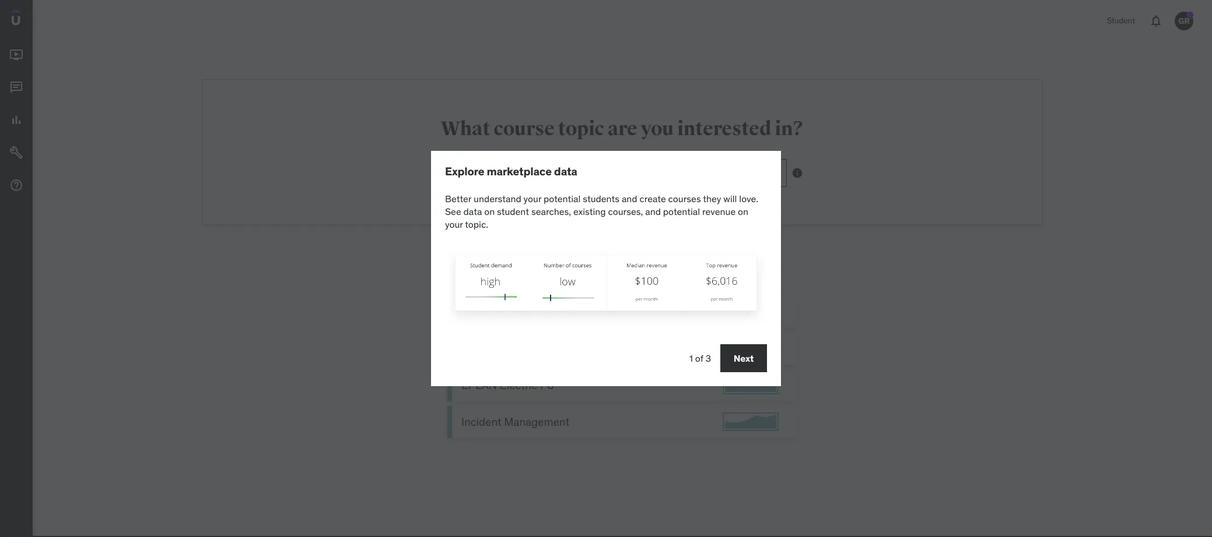 Task type: describe. For each thing, give the bounding box(es) containing it.
next button
[[721, 345, 767, 373]]

are
[[608, 117, 637, 141]]

data inside better understand your potential students and create courses they will love. see data on student searches, existing courses, and potential revenue on your topic.
[[464, 206, 482, 218]]

1 of 3
[[689, 353, 711, 365]]

will
[[724, 193, 737, 205]]

interactive chart image for incident management
[[725, 415, 777, 429]]

incident
[[461, 415, 502, 429]]

interested
[[677, 117, 772, 141]]

understand
[[474, 193, 521, 205]]

1 vertical spatial potential
[[663, 206, 700, 218]]

explore marketplace data
[[445, 164, 577, 178]]

1 vertical spatial your
[[445, 219, 463, 231]]

promising topics
[[570, 263, 675, 281]]

promising
[[570, 263, 633, 281]]

courses,
[[608, 206, 643, 218]]

course
[[494, 117, 555, 141]]

get info image
[[792, 167, 803, 179]]

eplan electric p8
[[461, 379, 554, 393]]

example product screenshot image
[[445, 250, 767, 326]]

redux for javascript
[[461, 305, 562, 319]]

you
[[641, 117, 674, 141]]

2 on from the left
[[738, 206, 749, 218]]

redux
[[461, 305, 493, 319]]

students
[[583, 193, 620, 205]]

of
[[695, 353, 703, 365]]

3
[[706, 353, 711, 365]]

explore
[[445, 164, 484, 178]]

management
[[504, 415, 570, 429]]

topic
[[558, 117, 604, 141]]

e.g. Photography, Travel Photography, JavaScript text field
[[437, 159, 787, 187]]

courses
[[668, 193, 701, 205]]



Task type: locate. For each thing, give the bounding box(es) containing it.
2 medium image from the top
[[9, 81, 23, 95]]

interactive chart image for redux for javascript
[[725, 305, 777, 319]]

1 horizontal spatial and
[[645, 206, 661, 218]]

marketplace
[[487, 164, 552, 178]]

interactive chart image for eplan electric p8
[[725, 379, 777, 393]]

for
[[495, 305, 509, 319]]

1 horizontal spatial data
[[554, 164, 577, 178]]

4 medium image from the top
[[9, 179, 23, 193]]

medium image
[[9, 146, 23, 160]]

potential
[[544, 193, 581, 205], [663, 206, 700, 218]]

and
[[622, 193, 637, 205], [645, 206, 661, 218]]

explore marketplace data dialog
[[431, 151, 781, 387]]

data up searches,
[[554, 164, 577, 178]]

incident management link
[[447, 406, 798, 438]]

and up 'courses,'
[[622, 193, 637, 205]]

student
[[1107, 15, 1135, 26]]

interactive chart image inside redux for javascript link
[[725, 305, 777, 319]]

interactive chart image
[[725, 305, 777, 319], [725, 342, 777, 356], [725, 379, 777, 393], [725, 415, 777, 429]]

0 horizontal spatial and
[[622, 193, 637, 205]]

2 interactive chart image from the top
[[725, 342, 777, 356]]

1 interactive chart image from the top
[[725, 305, 777, 319]]

0 horizontal spatial potential
[[544, 193, 581, 205]]

what course topic are you interested in?
[[441, 117, 804, 141]]

0 horizontal spatial your
[[445, 219, 463, 231]]

your down the see
[[445, 219, 463, 231]]

electric
[[500, 379, 538, 393]]

4 interactive chart image from the top
[[725, 415, 777, 429]]

0 horizontal spatial on
[[484, 206, 495, 218]]

student
[[497, 206, 529, 218]]

1 horizontal spatial potential
[[663, 206, 700, 218]]

0 horizontal spatial data
[[464, 206, 482, 218]]

student link
[[1100, 7, 1142, 35]]

p8
[[540, 379, 554, 393]]

eplan
[[461, 379, 497, 393]]

redux for javascript link
[[447, 296, 798, 328]]

data up topic.
[[464, 206, 482, 218]]

in?
[[775, 117, 804, 141]]

javascript
[[511, 305, 562, 319]]

medium image
[[9, 48, 23, 62], [9, 81, 23, 95], [9, 113, 23, 127], [9, 179, 23, 193]]

next
[[734, 353, 754, 364]]

and down create
[[645, 206, 661, 218]]

they
[[703, 193, 721, 205]]

see
[[445, 206, 461, 218]]

1 on from the left
[[484, 206, 495, 218]]

1 vertical spatial and
[[645, 206, 661, 218]]

on down "understand"
[[484, 206, 495, 218]]

data
[[554, 164, 577, 178], [464, 206, 482, 218]]

incident management
[[461, 415, 570, 429]]

3 interactive chart image from the top
[[725, 379, 777, 393]]

0 vertical spatial potential
[[544, 193, 581, 205]]

interactive chart image inside "incident management" "link"
[[725, 415, 777, 429]]

udemy image
[[12, 9, 65, 29]]

0 vertical spatial data
[[554, 164, 577, 178]]

on down love.
[[738, 206, 749, 218]]

1
[[689, 353, 693, 365]]

your
[[524, 193, 542, 205], [445, 219, 463, 231]]

eplan electric p8 link
[[447, 370, 798, 402]]

love.
[[739, 193, 759, 205]]

on
[[484, 206, 495, 218], [738, 206, 749, 218]]

1 horizontal spatial on
[[738, 206, 749, 218]]

potential down courses
[[663, 206, 700, 218]]

searches,
[[531, 206, 571, 218]]

topic.
[[465, 219, 488, 231]]

3 medium image from the top
[[9, 113, 23, 127]]

1 medium image from the top
[[9, 48, 23, 62]]

potential up searches,
[[544, 193, 581, 205]]

revenue
[[702, 206, 736, 218]]

1 vertical spatial data
[[464, 206, 482, 218]]

topics
[[636, 263, 675, 281]]

better understand your potential students and create courses they will love. see data on student searches, existing courses, and potential revenue on your topic.
[[445, 193, 759, 231]]

0 vertical spatial your
[[524, 193, 542, 205]]

existing
[[573, 206, 606, 218]]

better
[[445, 193, 472, 205]]

1 horizontal spatial your
[[524, 193, 542, 205]]

what
[[441, 117, 490, 141]]

create
[[640, 193, 666, 205]]

interactive chart image inside eplan electric p8 link
[[725, 379, 777, 393]]

0 vertical spatial and
[[622, 193, 637, 205]]

your up searches,
[[524, 193, 542, 205]]



Task type: vqa. For each thing, say whether or not it's contained in the screenshot.
7M+ in the REACT JS 7M+ LEARNERS
no



